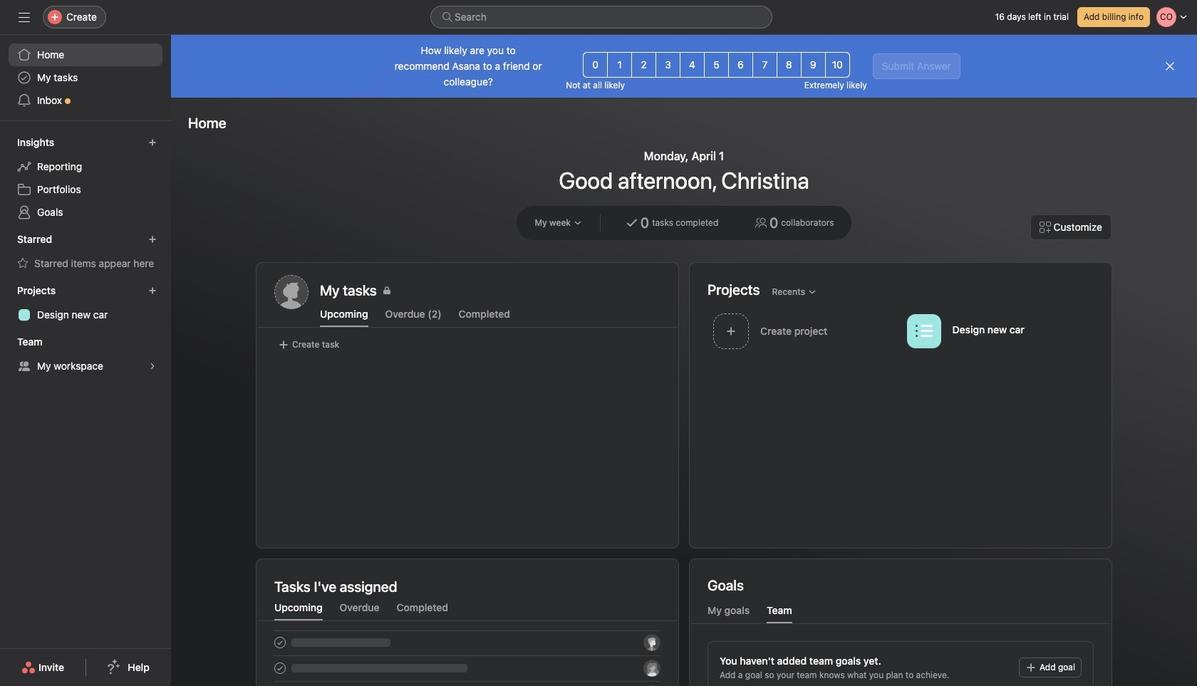 Task type: describe. For each thing, give the bounding box(es) containing it.
global element
[[0, 35, 171, 120]]

hide sidebar image
[[19, 11, 30, 23]]

projects element
[[0, 278, 171, 329]]

dismiss image
[[1165, 61, 1176, 72]]

new project or portfolio image
[[148, 287, 157, 295]]

add profile photo image
[[274, 275, 309, 309]]

starred element
[[0, 227, 171, 278]]

insights element
[[0, 130, 171, 227]]

add items to starred image
[[148, 235, 157, 244]]



Task type: vqa. For each thing, say whether or not it's contained in the screenshot.
I Usually Work From 9Am-5Pm Pst. Feel Free To Assign Me A Task With A Due Date Anytime. Also, I Love Dogs! Text Box on the bottom
no



Task type: locate. For each thing, give the bounding box(es) containing it.
list item
[[708, 309, 901, 353]]

list box
[[431, 6, 773, 29]]

see details, my workspace image
[[148, 362, 157, 371]]

None radio
[[583, 52, 608, 78], [608, 52, 632, 78], [680, 52, 705, 78], [729, 52, 753, 78], [801, 52, 826, 78], [583, 52, 608, 78], [608, 52, 632, 78], [680, 52, 705, 78], [729, 52, 753, 78], [801, 52, 826, 78]]

option group
[[583, 52, 850, 78]]

new insights image
[[148, 138, 157, 147]]

teams element
[[0, 329, 171, 381]]

None radio
[[632, 52, 657, 78], [656, 52, 681, 78], [704, 52, 729, 78], [753, 52, 778, 78], [777, 52, 802, 78], [825, 52, 850, 78], [632, 52, 657, 78], [656, 52, 681, 78], [704, 52, 729, 78], [753, 52, 778, 78], [777, 52, 802, 78], [825, 52, 850, 78]]

list image
[[916, 323, 933, 340]]



